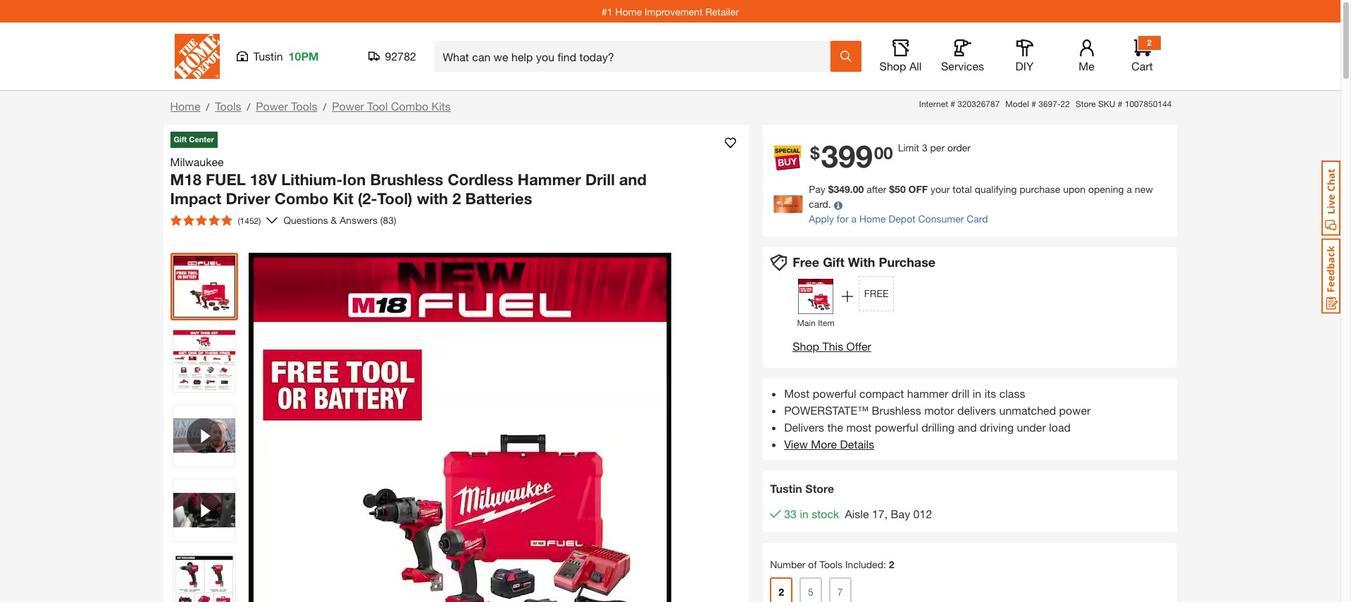 Task type: describe. For each thing, give the bounding box(es) containing it.
2 / from the left
[[247, 101, 250, 113]]

more
[[811, 437, 837, 451]]

1 vertical spatial home
[[170, 99, 200, 113]]

shop this offer
[[793, 340, 871, 353]]

unmatched
[[999, 404, 1056, 417]]

driver
[[226, 190, 270, 208]]

hammer
[[907, 387, 949, 400]]

What can we help you find today? search field
[[443, 42, 830, 71]]

internet
[[919, 99, 948, 109]]

apply for a home depot consumer card
[[809, 213, 988, 225]]

$ inside $ 399 00
[[810, 143, 820, 163]]

5 button
[[800, 578, 822, 602]]

milwaukee m18 fuel 18v lithium-ion brushless cordless hammer drill and impact driver combo kit (2-tool) with 2 batteries
[[170, 155, 647, 208]]

2 power from the left
[[332, 99, 364, 113]]

2 inside button
[[779, 586, 784, 598]]

tustin 10pm
[[253, 49, 319, 63]]

7
[[838, 586, 843, 598]]

all
[[910, 59, 922, 73]]

1 / from the left
[[206, 101, 209, 113]]

tustin for tustin 10pm
[[253, 49, 283, 63]]

7 button
[[829, 578, 852, 602]]

012
[[914, 507, 932, 521]]

cart 2
[[1132, 37, 1153, 73]]

#1
[[602, 5, 613, 17]]

5 stars image
[[170, 215, 232, 226]]

50
[[895, 183, 906, 195]]

hammer
[[518, 170, 581, 188]]

tool)
[[377, 190, 413, 208]]

10pm
[[289, 49, 319, 63]]

2 inside cart 2
[[1147, 37, 1152, 48]]

model
[[1006, 99, 1029, 109]]

(1452) link
[[165, 209, 278, 231]]

opening
[[1089, 183, 1124, 195]]

powerstate™
[[784, 404, 869, 417]]

apply now image
[[774, 195, 809, 214]]

driving
[[980, 421, 1014, 434]]

its
[[985, 387, 996, 400]]

compact
[[860, 387, 904, 400]]

18v
[[250, 170, 277, 188]]

number of tools included : 2
[[770, 559, 895, 571]]

per
[[930, 142, 945, 154]]

the home depot logo image
[[174, 34, 219, 79]]

drilling
[[922, 421, 955, 434]]

1007850144
[[1125, 99, 1172, 109]]

cart
[[1132, 59, 1153, 73]]

me
[[1079, 59, 1095, 73]]

me button
[[1064, 39, 1109, 73]]

tustin for tustin store
[[770, 482, 802, 495]]

card
[[967, 213, 988, 225]]

diy
[[1016, 59, 1034, 73]]

1 horizontal spatial home
[[616, 5, 642, 17]]

apply for a home depot consumer card link
[[809, 213, 988, 225]]

320326787
[[958, 99, 1000, 109]]

2 right :
[[889, 559, 895, 571]]

apply
[[809, 213, 834, 225]]

improvement
[[645, 5, 703, 17]]

1 vertical spatial store
[[806, 482, 834, 495]]

with
[[417, 190, 448, 208]]

shop for shop this offer
[[793, 340, 820, 353]]

milwaukee power tool combo kits 3697 22 64.0 image
[[173, 255, 235, 317]]

aisle 17, bay 012
[[845, 507, 932, 521]]

3 # from the left
[[1118, 99, 1123, 109]]

bay
[[891, 507, 910, 521]]

limit 3 per order
[[898, 142, 971, 154]]

included
[[845, 559, 884, 571]]

brushless inside most powerful compact hammer drill in its class powerstate™ brushless motor delivers unmatched power delivers the most powerful drilling and driving under load view more details
[[872, 404, 921, 417]]

services button
[[940, 39, 985, 73]]

399
[[821, 138, 873, 175]]

power
[[1059, 404, 1091, 417]]

&
[[331, 214, 337, 226]]

6309576596112 image
[[173, 479, 235, 541]]

consumer
[[918, 213, 964, 225]]

milwaukee power tool combo kits 3697 22 e1.1 image
[[173, 330, 235, 392]]

92782 button
[[368, 49, 417, 63]]

class
[[1000, 387, 1025, 400]]

the
[[828, 421, 843, 434]]

center
[[189, 135, 214, 144]]

with
[[848, 255, 875, 270]]

load
[[1049, 421, 1071, 434]]

pay $ 349.00 after $ 50 off
[[809, 183, 928, 195]]

answers
[[340, 214, 378, 226]]

(2-
[[358, 190, 377, 208]]

and inside most powerful compact hammer drill in its class powerstate™ brushless motor delivers unmatched power delivers the most powerful drilling and driving under load view more details
[[958, 421, 977, 434]]

free
[[793, 255, 820, 270]]

card.
[[809, 198, 831, 210]]

shop all button
[[878, 39, 923, 73]]

2 horizontal spatial $
[[889, 183, 895, 195]]

2 # from the left
[[1032, 99, 1036, 109]]

order
[[948, 142, 971, 154]]

purchase
[[879, 255, 936, 270]]

delivers
[[784, 421, 824, 434]]

questions
[[284, 214, 328, 226]]

questions & answers (83)
[[284, 214, 396, 226]]

tool
[[367, 99, 388, 113]]

6309017467112 image
[[173, 405, 235, 467]]

under
[[1017, 421, 1046, 434]]

(83)
[[380, 214, 396, 226]]

brushless inside 'milwaukee m18 fuel 18v lithium-ion brushless cordless hammer drill and impact driver combo kit (2-tool) with 2 batteries'
[[370, 170, 443, 188]]

purchase
[[1020, 183, 1061, 195]]

main item
[[797, 318, 835, 328]]

2 button
[[770, 578, 793, 602]]



Task type: vqa. For each thing, say whether or not it's contained in the screenshot.
BUY NOW WITH button
no



Task type: locate. For each thing, give the bounding box(es) containing it.
3697-
[[1039, 99, 1061, 109]]

tustin left 10pm
[[253, 49, 283, 63]]

2 down number at the right bottom of the page
[[779, 586, 784, 598]]

2 horizontal spatial home
[[860, 213, 886, 225]]

0 horizontal spatial tools
[[215, 99, 241, 113]]

/ right power tools link
[[323, 101, 326, 113]]

0 horizontal spatial store
[[806, 482, 834, 495]]

offer
[[847, 340, 871, 353]]

feedback link image
[[1322, 238, 1341, 314]]

milwaukee link
[[170, 153, 229, 170]]

home
[[616, 5, 642, 17], [170, 99, 200, 113], [860, 213, 886, 225]]

after
[[867, 183, 887, 195]]

1 vertical spatial shop
[[793, 340, 820, 353]]

internet # 320326787 model # 3697-22 store sku # 1007850144
[[919, 99, 1172, 109]]

gift right free at right
[[823, 255, 845, 270]]

brushless
[[370, 170, 443, 188], [872, 404, 921, 417]]

$ 399 00
[[810, 138, 893, 175]]

and right drill
[[619, 170, 647, 188]]

1 vertical spatial tustin
[[770, 482, 802, 495]]

drill
[[585, 170, 615, 188]]

1 horizontal spatial power
[[332, 99, 364, 113]]

milwaukee power tool combo kits 3697 22 40.2 image
[[173, 554, 235, 602]]

for
[[837, 213, 849, 225]]

shop left all
[[880, 59, 906, 73]]

in
[[973, 387, 982, 400], [800, 507, 809, 521]]

a left new
[[1127, 183, 1132, 195]]

tustin store
[[770, 482, 834, 495]]

main
[[797, 318, 816, 328]]

1 vertical spatial powerful
[[875, 421, 919, 434]]

1 power from the left
[[256, 99, 288, 113]]

shop for shop all
[[880, 59, 906, 73]]

0 vertical spatial a
[[1127, 183, 1132, 195]]

view
[[784, 437, 808, 451]]

#
[[951, 99, 955, 109], [1032, 99, 1036, 109], [1118, 99, 1123, 109]]

lithium-
[[281, 170, 343, 188]]

qualifying
[[975, 183, 1017, 195]]

0 horizontal spatial /
[[206, 101, 209, 113]]

2 up cart at the top right
[[1147, 37, 1152, 48]]

0 horizontal spatial combo
[[275, 190, 329, 208]]

2 horizontal spatial /
[[323, 101, 326, 113]]

0 horizontal spatial shop
[[793, 340, 820, 353]]

0 horizontal spatial powerful
[[813, 387, 857, 400]]

#1 home improvement retailer
[[602, 5, 739, 17]]

shop inside button
[[880, 59, 906, 73]]

0 vertical spatial brushless
[[370, 170, 443, 188]]

home up gift center
[[170, 99, 200, 113]]

$ right "pay"
[[828, 183, 834, 195]]

0 vertical spatial tustin
[[253, 49, 283, 63]]

92782
[[385, 49, 416, 63]]

0 horizontal spatial #
[[951, 99, 955, 109]]

$
[[810, 143, 820, 163], [828, 183, 834, 195], [889, 183, 895, 195]]

store
[[1076, 99, 1096, 109], [806, 482, 834, 495]]

stock
[[812, 507, 839, 521]]

0 horizontal spatial tustin
[[253, 49, 283, 63]]

power left tool
[[332, 99, 364, 113]]

1 horizontal spatial and
[[958, 421, 977, 434]]

tools down 10pm
[[291, 99, 317, 113]]

this
[[823, 340, 844, 353]]

store right "22"
[[1076, 99, 1096, 109]]

1 horizontal spatial $
[[828, 183, 834, 195]]

0 vertical spatial home
[[616, 5, 642, 17]]

0 vertical spatial store
[[1076, 99, 1096, 109]]

drill
[[952, 387, 970, 400]]

tools right of
[[820, 559, 843, 571]]

and down the delivers on the right bottom of page
[[958, 421, 977, 434]]

promotion image image
[[798, 279, 834, 314]]

1 # from the left
[[951, 99, 955, 109]]

0 vertical spatial powerful
[[813, 387, 857, 400]]

combo left kits
[[391, 99, 428, 113]]

349.00
[[834, 183, 864, 195]]

2 right with
[[452, 190, 461, 208]]

1 horizontal spatial shop
[[880, 59, 906, 73]]

and inside 'milwaukee m18 fuel 18v lithium-ion brushless cordless hammer drill and impact driver combo kit (2-tool) with 2 batteries'
[[619, 170, 647, 188]]

1 horizontal spatial powerful
[[875, 421, 919, 434]]

motor
[[925, 404, 954, 417]]

1 vertical spatial brushless
[[872, 404, 921, 417]]

2 horizontal spatial #
[[1118, 99, 1123, 109]]

upon
[[1063, 183, 1086, 195]]

in right 33
[[800, 507, 809, 521]]

17,
[[872, 507, 888, 521]]

in left "its"
[[973, 387, 982, 400]]

kit
[[333, 190, 354, 208]]

impact
[[170, 190, 222, 208]]

m18
[[170, 170, 201, 188]]

tools link
[[215, 99, 241, 113]]

and
[[619, 170, 647, 188], [958, 421, 977, 434]]

of
[[808, 559, 817, 571]]

tustin up 33
[[770, 482, 802, 495]]

1 horizontal spatial gift
[[823, 255, 845, 270]]

1 horizontal spatial tustin
[[770, 482, 802, 495]]

most powerful compact hammer drill in its class powerstate™ brushless motor delivers unmatched power delivers the most powerful drilling and driving under load view more details
[[784, 387, 1091, 451]]

1 vertical spatial gift
[[823, 255, 845, 270]]

shop all
[[880, 59, 922, 73]]

0 horizontal spatial a
[[852, 213, 857, 225]]

brushless down compact
[[872, 404, 921, 417]]

# right sku
[[1118, 99, 1123, 109]]

power
[[256, 99, 288, 113], [332, 99, 364, 113]]

info image
[[834, 201, 842, 210]]

0 horizontal spatial brushless
[[370, 170, 443, 188]]

$ left the 399
[[810, 143, 820, 163]]

0 horizontal spatial gift
[[174, 135, 187, 144]]

0 horizontal spatial in
[[800, 507, 809, 521]]

fuel
[[206, 170, 246, 188]]

1 horizontal spatial tools
[[291, 99, 317, 113]]

shop
[[880, 59, 906, 73], [793, 340, 820, 353]]

/ right tools link
[[247, 101, 250, 113]]

your total qualifying purchase upon opening a new card.
[[809, 183, 1153, 210]]

2 horizontal spatial tools
[[820, 559, 843, 571]]

# left 3697-
[[1032, 99, 1036, 109]]

combo inside 'milwaukee m18 fuel 18v lithium-ion brushless cordless hammer drill and impact driver combo kit (2-tool) with 2 batteries'
[[275, 190, 329, 208]]

tools for home
[[215, 99, 241, 113]]

power right tools link
[[256, 99, 288, 113]]

1 horizontal spatial brushless
[[872, 404, 921, 417]]

powerful down compact
[[875, 421, 919, 434]]

services
[[941, 59, 984, 73]]

tustin
[[253, 49, 283, 63], [770, 482, 802, 495]]

/
[[206, 101, 209, 113], [247, 101, 250, 113], [323, 101, 326, 113]]

1 horizontal spatial in
[[973, 387, 982, 400]]

home / tools / power tools / power tool combo kits
[[170, 99, 451, 113]]

1 vertical spatial combo
[[275, 190, 329, 208]]

0 vertical spatial and
[[619, 170, 647, 188]]

1 horizontal spatial combo
[[391, 99, 428, 113]]

$ right after
[[889, 183, 895, 195]]

batteries
[[465, 190, 532, 208]]

details
[[840, 437, 875, 451]]

1 vertical spatial a
[[852, 213, 857, 225]]

brushless up tool)
[[370, 170, 443, 188]]

power tools link
[[256, 99, 317, 113]]

gift left the center at the left
[[174, 135, 187, 144]]

1 horizontal spatial a
[[1127, 183, 1132, 195]]

retailer
[[706, 5, 739, 17]]

powerful up powerstate™
[[813, 387, 857, 400]]

home left depot
[[860, 213, 886, 225]]

00
[[874, 143, 893, 163]]

a right "for"
[[852, 213, 857, 225]]

22
[[1061, 99, 1070, 109]]

(1452)
[[238, 215, 261, 226]]

0 vertical spatial combo
[[391, 99, 428, 113]]

view more details link
[[784, 437, 875, 451]]

2 vertical spatial home
[[860, 213, 886, 225]]

item
[[818, 318, 835, 328]]

ion
[[343, 170, 366, 188]]

kits
[[432, 99, 451, 113]]

shop down "main"
[[793, 340, 820, 353]]

1 vertical spatial in
[[800, 507, 809, 521]]

free
[[864, 288, 889, 300]]

gift center
[[174, 135, 214, 144]]

combo up questions
[[275, 190, 329, 208]]

1 horizontal spatial /
[[247, 101, 250, 113]]

2 inside 'milwaukee m18 fuel 18v lithium-ion brushless cordless hammer drill and impact driver combo kit (2-tool) with 2 batteries'
[[452, 190, 461, 208]]

1 horizontal spatial store
[[1076, 99, 1096, 109]]

# right internet
[[951, 99, 955, 109]]

3 / from the left
[[323, 101, 326, 113]]

a inside your total qualifying purchase upon opening a new card.
[[1127, 183, 1132, 195]]

0 vertical spatial shop
[[880, 59, 906, 73]]

1 horizontal spatial #
[[1032, 99, 1036, 109]]

0 horizontal spatial $
[[810, 143, 820, 163]]

0 vertical spatial gift
[[174, 135, 187, 144]]

limit
[[898, 142, 919, 154]]

1 vertical spatial and
[[958, 421, 977, 434]]

most
[[847, 421, 872, 434]]

0 horizontal spatial home
[[170, 99, 200, 113]]

cordless
[[448, 170, 513, 188]]

0 vertical spatial in
[[973, 387, 982, 400]]

diy button
[[1002, 39, 1047, 73]]

/ left tools link
[[206, 101, 209, 113]]

in inside most powerful compact hammer drill in its class powerstate™ brushless motor delivers unmatched power delivers the most powerful drilling and driving under load view more details
[[973, 387, 982, 400]]

0 horizontal spatial and
[[619, 170, 647, 188]]

tools right home link
[[215, 99, 241, 113]]

new
[[1135, 183, 1153, 195]]

tools for number
[[820, 559, 843, 571]]

home right #1
[[616, 5, 642, 17]]

live chat image
[[1322, 161, 1341, 236]]

store up stock
[[806, 482, 834, 495]]

0 horizontal spatial power
[[256, 99, 288, 113]]

sku
[[1098, 99, 1116, 109]]

pay
[[809, 183, 826, 195]]

power tool combo kits link
[[332, 99, 451, 113]]



